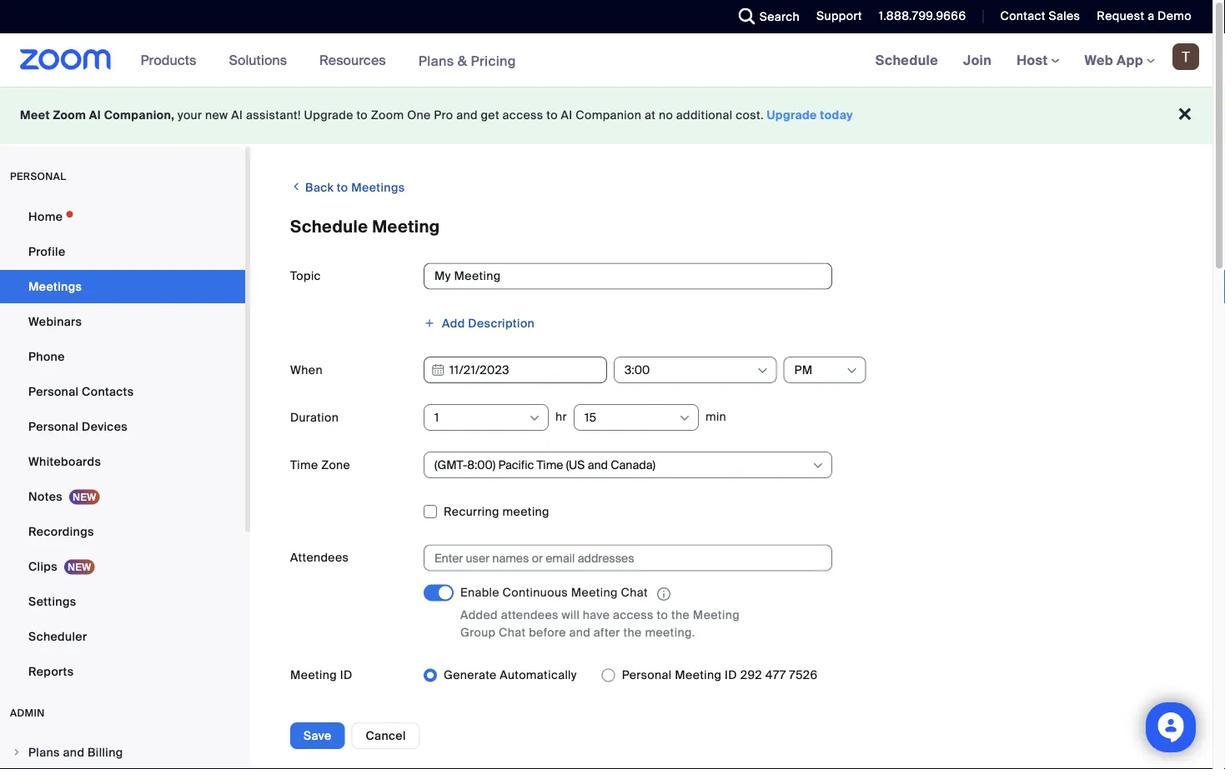 Task type: vqa. For each thing, say whether or not it's contained in the screenshot.
Delete
no



Task type: locate. For each thing, give the bounding box(es) containing it.
description
[[468, 316, 535, 331]]

meet
[[20, 108, 50, 123]]

1 horizontal spatial and
[[456, 108, 478, 123]]

chat left learn more about enable continuous meeting chat image
[[621, 586, 648, 601]]

resources button
[[319, 33, 393, 87]]

recordings
[[28, 524, 94, 540]]

whiteboards
[[28, 454, 101, 469]]

plans & pricing link
[[418, 52, 516, 69], [418, 52, 516, 69]]

plans inside plans and billing menu item
[[28, 745, 60, 761]]

duration
[[290, 410, 339, 425]]

477
[[765, 668, 786, 683]]

and left billing
[[63, 745, 84, 761]]

banner
[[0, 33, 1213, 88]]

id
[[340, 668, 353, 683], [725, 668, 737, 683]]

1 button
[[434, 405, 527, 430]]

0 horizontal spatial the
[[623, 625, 642, 640]]

personal for personal contacts
[[28, 384, 79, 399]]

personal contacts link
[[0, 375, 245, 409]]

add whiteboard image
[[437, 763, 449, 770]]

products button
[[141, 33, 204, 87]]

meeting down back to meetings
[[372, 216, 440, 238]]

292
[[740, 668, 762, 683]]

contact
[[1000, 8, 1046, 24]]

added attendees will have access to the meeting group chat before and after the meeting.
[[460, 608, 740, 640]]

zoom logo image
[[20, 49, 111, 70]]

1 vertical spatial personal
[[28, 419, 79, 434]]

1 horizontal spatial chat
[[621, 586, 648, 601]]

generate
[[444, 668, 497, 683]]

today
[[820, 108, 853, 123]]

1.888.799.9666
[[879, 8, 966, 24]]

1 vertical spatial schedule
[[290, 216, 368, 238]]

ai left companion
[[561, 108, 573, 123]]

1 horizontal spatial schedule
[[875, 51, 938, 69]]

personal
[[28, 384, 79, 399], [28, 419, 79, 434], [622, 668, 672, 683]]

0 vertical spatial and
[[456, 108, 478, 123]]

0 horizontal spatial chat
[[499, 625, 526, 640]]

1 horizontal spatial zoom
[[371, 108, 404, 123]]

min
[[705, 409, 726, 425]]

to up meeting.
[[657, 608, 668, 623]]

schedule for schedule meeting
[[290, 216, 368, 238]]

schedule
[[875, 51, 938, 69], [290, 216, 368, 238]]

plans & pricing
[[418, 52, 516, 69]]

2 id from the left
[[725, 668, 737, 683]]

0 horizontal spatial schedule
[[290, 216, 368, 238]]

access down enable continuous meeting chat application
[[613, 608, 654, 623]]

ai right new
[[231, 108, 243, 123]]

reports
[[28, 664, 74, 680]]

1 id from the left
[[340, 668, 353, 683]]

1 vertical spatial and
[[569, 625, 591, 640]]

1 horizontal spatial the
[[671, 608, 690, 623]]

personal menu menu
[[0, 200, 245, 690]]

2 vertical spatial personal
[[622, 668, 672, 683]]

select time zone text field
[[434, 453, 811, 478]]

upgrade down product information navigation
[[304, 108, 353, 123]]

&
[[458, 52, 467, 69]]

0 vertical spatial access
[[503, 108, 543, 123]]

0 horizontal spatial zoom
[[53, 108, 86, 123]]

meeting
[[372, 216, 440, 238], [571, 586, 618, 601], [693, 608, 740, 623], [290, 668, 337, 683], [675, 668, 722, 683]]

personal meeting id 292 477 7526
[[622, 668, 818, 683]]

support
[[816, 8, 862, 24]]

meeting id option group
[[424, 663, 1172, 689]]

1 horizontal spatial access
[[613, 608, 654, 623]]

1 vertical spatial access
[[613, 608, 654, 623]]

zoom right the meet on the top of the page
[[53, 108, 86, 123]]

0 vertical spatial the
[[671, 608, 690, 623]]

chat inside added attendees will have access to the meeting group chat before and after the meeting.
[[499, 625, 526, 640]]

save button
[[290, 723, 345, 750]]

and
[[456, 108, 478, 123], [569, 625, 591, 640], [63, 745, 84, 761]]

0 vertical spatial schedule
[[875, 51, 938, 69]]

1 vertical spatial plans
[[28, 745, 60, 761]]

devices
[[82, 419, 128, 434]]

1 vertical spatial the
[[623, 625, 642, 640]]

personal up whiteboards
[[28, 419, 79, 434]]

clips link
[[0, 550, 245, 584]]

billing
[[88, 745, 123, 761]]

and inside meet zoom ai companion, footer
[[456, 108, 478, 123]]

plans left &
[[418, 52, 454, 69]]

schedule down 1.888.799.9666
[[875, 51, 938, 69]]

select start time text field
[[625, 358, 755, 383]]

the right after
[[623, 625, 642, 640]]

upgrade
[[304, 108, 353, 123], [767, 108, 817, 123]]

products
[[141, 51, 196, 69]]

pro
[[434, 108, 453, 123]]

and down will on the left bottom of page
[[569, 625, 591, 640]]

meeting up meeting.
[[693, 608, 740, 623]]

schedule down the back
[[290, 216, 368, 238]]

contact sales link
[[988, 0, 1084, 33], [1000, 8, 1080, 24]]

1 horizontal spatial plans
[[418, 52, 454, 69]]

support link
[[804, 0, 866, 33], [816, 8, 862, 24]]

0 vertical spatial meetings
[[351, 180, 405, 196]]

meetings link
[[0, 270, 245, 304]]

phone link
[[0, 340, 245, 374]]

resources
[[319, 51, 386, 69]]

1 horizontal spatial id
[[725, 668, 737, 683]]

attendees
[[290, 550, 349, 566]]

meetings up webinars
[[28, 279, 82, 294]]

a
[[1148, 8, 1154, 24]]

access
[[503, 108, 543, 123], [613, 608, 654, 623]]

2 upgrade from the left
[[767, 108, 817, 123]]

enable
[[460, 586, 499, 601]]

1.888.799.9666 button up join
[[866, 0, 970, 33]]

personal devices
[[28, 419, 128, 434]]

1 horizontal spatial meetings
[[351, 180, 405, 196]]

demo
[[1158, 8, 1192, 24]]

meet zoom ai companion, your new ai assistant! upgrade to zoom one pro and get access to ai companion at no additional cost. upgrade today
[[20, 108, 853, 123]]

learn more about enable continuous meeting chat image
[[652, 587, 675, 602]]

meeting id
[[290, 668, 353, 683]]

and inside added attendees will have access to the meeting group chat before and after the meeting.
[[569, 625, 591, 640]]

1 horizontal spatial ai
[[231, 108, 243, 123]]

reports link
[[0, 655, 245, 689]]

Topic text field
[[424, 263, 832, 290]]

phone
[[28, 349, 65, 364]]

meeting down meeting.
[[675, 668, 722, 683]]

show options image for 15
[[678, 412, 691, 425]]

companion
[[576, 108, 641, 123]]

0 horizontal spatial id
[[340, 668, 353, 683]]

2 zoom from the left
[[371, 108, 404, 123]]

personal down phone on the top left
[[28, 384, 79, 399]]

meetings inside personal menu 'menu'
[[28, 279, 82, 294]]

home
[[28, 209, 63, 224]]

upgrade right cost.
[[767, 108, 817, 123]]

1
[[434, 410, 439, 425]]

notes
[[28, 489, 63, 505]]

zoom left one in the top of the page
[[371, 108, 404, 123]]

to right the back
[[337, 180, 348, 196]]

template
[[290, 715, 343, 731]]

meeting inside application
[[571, 586, 618, 601]]

enable continuous meeting chat
[[460, 586, 648, 601]]

contacts
[[82, 384, 134, 399]]

id left the 292
[[725, 668, 737, 683]]

0 vertical spatial plans
[[418, 52, 454, 69]]

and left get
[[456, 108, 478, 123]]

back to meetings link
[[290, 173, 405, 201]]

meetings navigation
[[863, 33, 1213, 88]]

plans for plans and billing
[[28, 745, 60, 761]]

cancel
[[366, 728, 406, 744]]

0 horizontal spatial access
[[503, 108, 543, 123]]

app
[[1117, 51, 1143, 69]]

request a demo link
[[1084, 0, 1213, 33], [1097, 8, 1192, 24]]

meeting up have
[[571, 586, 618, 601]]

notes link
[[0, 480, 245, 514]]

attendees
[[501, 608, 559, 623]]

schedule inside meetings navigation
[[875, 51, 938, 69]]

meeting.
[[645, 625, 695, 640]]

2 horizontal spatial ai
[[561, 108, 573, 123]]

personal inside meeting id option group
[[622, 668, 672, 683]]

0 vertical spatial personal
[[28, 384, 79, 399]]

id up template
[[340, 668, 353, 683]]

personal contacts
[[28, 384, 134, 399]]

cost.
[[736, 108, 764, 123]]

2 horizontal spatial and
[[569, 625, 591, 640]]

0 horizontal spatial upgrade
[[304, 108, 353, 123]]

the up meeting.
[[671, 608, 690, 623]]

access right get
[[503, 108, 543, 123]]

personal down meeting.
[[622, 668, 672, 683]]

web app
[[1085, 51, 1143, 69]]

0 horizontal spatial meetings
[[28, 279, 82, 294]]

left image
[[290, 178, 302, 195]]

1 zoom from the left
[[53, 108, 86, 123]]

zoom
[[53, 108, 86, 123], [371, 108, 404, 123]]

1 vertical spatial chat
[[499, 625, 526, 640]]

to left companion
[[546, 108, 558, 123]]

automatically
[[500, 668, 577, 683]]

back to meetings
[[302, 180, 405, 196]]

1 vertical spatial meetings
[[28, 279, 82, 294]]

0 horizontal spatial plans
[[28, 745, 60, 761]]

add description
[[442, 316, 535, 331]]

0 vertical spatial chat
[[621, 586, 648, 601]]

webinars link
[[0, 305, 245, 339]]

show options image left min
[[678, 412, 691, 425]]

plans right right icon
[[28, 745, 60, 761]]

show options image right pm dropdown button
[[845, 364, 859, 378]]

3 ai from the left
[[561, 108, 573, 123]]

topic
[[290, 269, 321, 284]]

Persistent Chat, enter email address,Enter user names or email addresses text field
[[434, 546, 806, 571]]

chat down attendees
[[499, 625, 526, 640]]

ai left the "companion,"
[[89, 108, 101, 123]]

profile link
[[0, 235, 245, 269]]

0 horizontal spatial and
[[63, 745, 84, 761]]

show options image
[[756, 364, 769, 378], [845, 364, 859, 378], [528, 412, 541, 425], [678, 412, 691, 425]]

15 button
[[584, 405, 677, 430]]

meetings up schedule meeting
[[351, 180, 405, 196]]

show options image left hr
[[528, 412, 541, 425]]

2 vertical spatial and
[[63, 745, 84, 761]]

schedule for schedule
[[875, 51, 938, 69]]

search
[[759, 9, 800, 24]]

plans inside product information navigation
[[418, 52, 454, 69]]

chat
[[621, 586, 648, 601], [499, 625, 526, 640]]

webinars
[[28, 314, 82, 329]]

1 horizontal spatial upgrade
[[767, 108, 817, 123]]

0 horizontal spatial ai
[[89, 108, 101, 123]]

add
[[442, 316, 465, 331]]

profile picture image
[[1172, 43, 1199, 70]]



Task type: describe. For each thing, give the bounding box(es) containing it.
assistant!
[[246, 108, 301, 123]]

save
[[304, 728, 331, 744]]

add image
[[424, 318, 435, 329]]

join
[[963, 51, 992, 69]]

before
[[529, 625, 566, 640]]

personal
[[10, 170, 66, 183]]

to down resources dropdown button
[[356, 108, 368, 123]]

hr
[[555, 409, 567, 425]]

home link
[[0, 200, 245, 233]]

sales
[[1049, 8, 1080, 24]]

access inside meet zoom ai companion, footer
[[503, 108, 543, 123]]

contact sales
[[1000, 8, 1080, 24]]

search button
[[726, 0, 804, 33]]

enable continuous meeting chat application
[[460, 585, 777, 603]]

meeting inside added attendees will have access to the meeting group chat before and after the meeting.
[[693, 608, 740, 623]]

banner containing products
[[0, 33, 1213, 88]]

to inside added attendees will have access to the meeting group chat before and after the meeting.
[[657, 608, 668, 623]]

admin
[[10, 707, 45, 720]]

web app button
[[1085, 51, 1155, 69]]

plans and billing menu item
[[0, 737, 245, 769]]

recurring
[[444, 505, 499, 520]]

recurring meeting
[[444, 505, 549, 520]]

7526
[[789, 668, 818, 683]]

plans and billing
[[28, 745, 123, 761]]

settings
[[28, 594, 76, 610]]

pricing
[[471, 52, 516, 69]]

host button
[[1017, 51, 1060, 69]]

product information navigation
[[128, 33, 529, 88]]

at
[[645, 108, 656, 123]]

1.888.799.9666 button up schedule link
[[879, 8, 966, 24]]

meeting inside option group
[[675, 668, 722, 683]]

scheduler
[[28, 629, 87, 645]]

meeting up template
[[290, 668, 337, 683]]

new
[[205, 108, 228, 123]]

will
[[562, 608, 580, 623]]

chat inside application
[[621, 586, 648, 601]]

personal devices link
[[0, 410, 245, 444]]

host
[[1017, 51, 1051, 69]]

no
[[659, 108, 673, 123]]

zone
[[321, 457, 350, 473]]

after
[[594, 625, 620, 640]]

plans for plans & pricing
[[418, 52, 454, 69]]

companion,
[[104, 108, 175, 123]]

access inside added attendees will have access to the meeting group chat before and after the meeting.
[[613, 608, 654, 623]]

profile
[[28, 244, 65, 259]]

personal for personal devices
[[28, 419, 79, 434]]

1 ai from the left
[[89, 108, 101, 123]]

join link
[[951, 33, 1004, 87]]

id inside option group
[[725, 668, 737, 683]]

request a demo
[[1097, 8, 1192, 24]]

2 ai from the left
[[231, 108, 243, 123]]

have
[[583, 608, 610, 623]]

your
[[178, 108, 202, 123]]

settings link
[[0, 585, 245, 619]]

1 upgrade from the left
[[304, 108, 353, 123]]

show options image
[[811, 459, 825, 473]]

generate automatically
[[444, 668, 577, 683]]

When text field
[[424, 357, 607, 384]]

additional
[[676, 108, 733, 123]]

15
[[584, 410, 597, 425]]

time zone
[[290, 457, 350, 473]]

schedule link
[[863, 33, 951, 87]]

meet zoom ai companion, footer
[[0, 87, 1213, 144]]

scheduler link
[[0, 620, 245, 654]]

and inside menu item
[[63, 745, 84, 761]]

upgrade today link
[[767, 108, 853, 123]]

web
[[1085, 51, 1113, 69]]

personal for personal meeting id 292 477 7526
[[622, 668, 672, 683]]

back
[[305, 180, 334, 196]]

group
[[460, 625, 496, 640]]

pm
[[794, 362, 813, 378]]

show options image left pm
[[756, 364, 769, 378]]

clips
[[28, 559, 57, 575]]

solutions button
[[229, 33, 294, 87]]

cancel button
[[352, 723, 420, 750]]

solutions
[[229, 51, 287, 69]]

recordings link
[[0, 515, 245, 549]]

show options image for pm
[[845, 364, 859, 378]]

show options image for 1
[[528, 412, 541, 425]]

when
[[290, 362, 323, 378]]

right image
[[12, 748, 22, 758]]

time
[[290, 457, 318, 473]]

pm button
[[794, 358, 844, 383]]

meeting
[[503, 505, 549, 520]]

whiteboards link
[[0, 445, 245, 479]]

request
[[1097, 8, 1144, 24]]

added
[[460, 608, 498, 623]]



